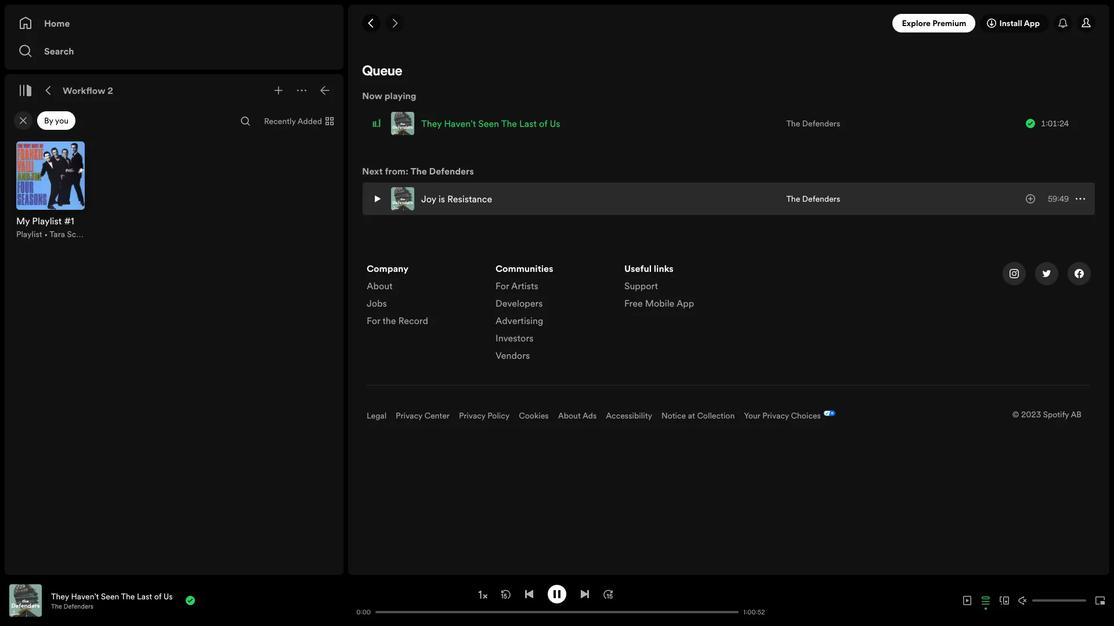 Task type: locate. For each thing, give the bounding box(es) containing it.
support link
[[624, 280, 658, 297]]

privacy left policy
[[459, 410, 486, 422]]

the
[[382, 314, 396, 327]]

seen inside cell
[[478, 117, 499, 130]]

the defenders
[[786, 118, 840, 129], [786, 193, 840, 205]]

defenders
[[802, 118, 840, 129], [429, 165, 474, 178], [802, 193, 840, 205], [64, 603, 93, 611]]

2 horizontal spatial privacy
[[762, 410, 789, 422]]

of inside they haven't seen the last of us the defenders
[[154, 591, 161, 603]]

us for they haven't seen the last of us the defenders
[[164, 591, 173, 603]]

1 horizontal spatial they
[[421, 117, 442, 130]]

0 horizontal spatial about
[[367, 280, 393, 292]]

last inside they haven't seen the last of us the defenders
[[137, 591, 152, 603]]

0 horizontal spatial privacy
[[396, 410, 422, 422]]

about ads link
[[558, 410, 597, 422]]

seen for they haven't seen the last of us
[[478, 117, 499, 130]]

artists
[[511, 280, 538, 292]]

about inside company about jobs for the record
[[367, 280, 393, 292]]

0 horizontal spatial of
[[154, 591, 161, 603]]

haven't inside cell
[[444, 117, 476, 130]]

haven't
[[444, 117, 476, 130], [71, 591, 99, 603]]

1 vertical spatial last
[[137, 591, 152, 603]]

by you
[[44, 115, 69, 126]]

0 horizontal spatial seen
[[101, 591, 119, 603]]

1 privacy from the left
[[396, 410, 422, 422]]

1:00:52
[[743, 608, 765, 617]]

0 horizontal spatial app
[[676, 297, 694, 310]]

1 vertical spatial the defenders
[[786, 193, 840, 205]]

0 vertical spatial of
[[539, 117, 547, 130]]

by
[[44, 115, 53, 126]]

list
[[367, 262, 482, 332], [496, 262, 610, 367], [624, 262, 739, 314]]

0 vertical spatial haven't
[[444, 117, 476, 130]]

the
[[501, 117, 517, 130], [786, 118, 800, 129], [411, 165, 427, 178], [786, 193, 800, 205], [121, 591, 135, 603], [51, 603, 62, 611]]

search in your library image
[[241, 117, 250, 126]]

they for they haven't seen the last of us the defenders
[[51, 591, 69, 603]]

free mobile app link
[[624, 297, 694, 314]]

0 vertical spatial they
[[421, 117, 442, 130]]

1 horizontal spatial privacy
[[459, 410, 486, 422]]

privacy left center
[[396, 410, 422, 422]]

group inside main element
[[9, 135, 92, 247]]

0 vertical spatial seen
[[478, 117, 499, 130]]

your privacy choices
[[744, 410, 821, 422]]

1 the defenders from the top
[[786, 118, 840, 129]]

links
[[654, 262, 674, 275]]

choices
[[791, 410, 821, 422]]

what's new image
[[1058, 19, 1068, 28]]

0 horizontal spatial us
[[164, 591, 173, 603]]

Recently Added, Grid view field
[[255, 112, 341, 131]]

1 horizontal spatial haven't
[[444, 117, 476, 130]]

premium
[[933, 17, 966, 29]]

1 vertical spatial us
[[164, 591, 173, 603]]

legal link
[[367, 410, 386, 422]]

0 horizontal spatial list
[[367, 262, 482, 332]]

group
[[9, 135, 92, 247]]

of
[[539, 117, 547, 130], [154, 591, 161, 603]]

you
[[55, 115, 69, 126]]

0 horizontal spatial they
[[51, 591, 69, 603]]

privacy policy
[[459, 410, 510, 422]]

developers
[[496, 297, 543, 310]]

useful
[[624, 262, 652, 275]]

change speed image
[[477, 589, 489, 601]]

communities for artists developers advertising investors vendors
[[496, 262, 553, 362]]

1 horizontal spatial last
[[519, 117, 537, 130]]

0 vertical spatial us
[[550, 117, 560, 130]]

By you checkbox
[[37, 111, 76, 130]]

1 vertical spatial haven't
[[71, 591, 99, 603]]

twitter image
[[1042, 269, 1051, 279]]

privacy right your
[[762, 410, 789, 422]]

seen inside they haven't seen the last of us the defenders
[[101, 591, 119, 603]]

vendors link
[[496, 349, 530, 367]]

2
[[108, 84, 113, 97]]

1 horizontal spatial of
[[539, 117, 547, 130]]

0 horizontal spatial last
[[137, 591, 152, 603]]

install
[[999, 17, 1022, 29]]

us inside they haven't seen the last of us the defenders
[[164, 591, 173, 603]]

about link
[[367, 280, 393, 297]]

next image
[[580, 590, 589, 599]]

group containing playlist
[[9, 135, 92, 247]]

about
[[367, 280, 393, 292], [558, 410, 581, 422]]

the defenders link inside joy is resistance row
[[786, 193, 840, 205]]

the defenders inside joy is resistance row
[[786, 193, 840, 205]]

1 horizontal spatial seen
[[478, 117, 499, 130]]

for left artists
[[496, 280, 509, 292]]

3 list from the left
[[624, 262, 739, 314]]

1 vertical spatial about
[[558, 410, 581, 422]]

privacy
[[396, 410, 422, 422], [459, 410, 486, 422], [762, 410, 789, 422]]

of for they haven't seen the last of us
[[539, 117, 547, 130]]

california consumer privacy act (ccpa) opt-out icon image
[[821, 411, 835, 419]]

player controls element
[[348, 585, 766, 617]]

the defenders for joy is resistance
[[786, 193, 840, 205]]

vendors
[[496, 349, 530, 362]]

for
[[496, 280, 509, 292], [367, 314, 380, 327]]

1 horizontal spatial us
[[550, 117, 560, 130]]

0 vertical spatial about
[[367, 280, 393, 292]]

for the record link
[[367, 314, 428, 332]]

the inside cell
[[501, 117, 517, 130]]

pause image
[[552, 590, 562, 599]]

app
[[1024, 17, 1040, 29], [676, 297, 694, 310]]

your
[[744, 410, 760, 422]]

1 vertical spatial for
[[367, 314, 380, 327]]

record
[[398, 314, 428, 327]]

0 horizontal spatial haven't
[[71, 591, 99, 603]]

home
[[44, 17, 70, 30]]

they up next from: the defenders
[[421, 117, 442, 130]]

us inside cell
[[550, 117, 560, 130]]

last for they haven't seen the last of us the defenders
[[137, 591, 152, 603]]

1 horizontal spatial list
[[496, 262, 610, 367]]

for left the
[[367, 314, 380, 327]]

1 vertical spatial of
[[154, 591, 161, 603]]

last inside cell
[[519, 117, 537, 130]]

of for they haven't seen the last of us the defenders
[[154, 591, 161, 603]]

for inside company about jobs for the record
[[367, 314, 380, 327]]

communities
[[496, 262, 553, 275]]

1:01:24 cell
[[1026, 108, 1085, 139]]

list containing communities
[[496, 262, 610, 367]]

advertising link
[[496, 314, 543, 332]]

2 privacy from the left
[[459, 410, 486, 422]]

play joy is resistance by image
[[372, 192, 382, 206]]

0 vertical spatial for
[[496, 280, 509, 292]]

ab
[[1071, 409, 1082, 421]]

None search field
[[236, 112, 255, 131]]

playlist •
[[16, 229, 50, 240]]

last for they haven't seen the last of us
[[519, 117, 537, 130]]

list containing useful links
[[624, 262, 739, 314]]

0 vertical spatial the defenders
[[786, 118, 840, 129]]

0 vertical spatial last
[[519, 117, 537, 130]]

notice at collection
[[661, 410, 735, 422]]

1 vertical spatial app
[[676, 297, 694, 310]]

3 privacy from the left
[[762, 410, 789, 422]]

notice
[[661, 410, 686, 422]]

•
[[44, 229, 48, 240]]

search
[[44, 45, 74, 57]]

1 horizontal spatial app
[[1024, 17, 1040, 29]]

they right now playing view icon
[[51, 591, 69, 603]]

policy
[[488, 410, 510, 422]]

2 the defenders from the top
[[786, 193, 840, 205]]

last
[[519, 117, 537, 130], [137, 591, 152, 603]]

haven't inside they haven't seen the last of us the defenders
[[71, 591, 99, 603]]

2 list from the left
[[496, 262, 610, 367]]

they haven't seen the last of us the defenders
[[51, 591, 173, 611]]

install app
[[999, 17, 1040, 29]]

haven't for they haven't seen the last of us
[[444, 117, 476, 130]]

privacy center link
[[396, 410, 450, 422]]

about left ads
[[558, 410, 581, 422]]

app right install
[[1024, 17, 1040, 29]]

privacy policy link
[[459, 410, 510, 422]]

app right mobile
[[676, 297, 694, 310]]

ads
[[582, 410, 597, 422]]

from:
[[385, 165, 408, 178]]

59:49
[[1048, 193, 1069, 205]]

1 vertical spatial they
[[51, 591, 69, 603]]

joy is resistance
[[421, 193, 492, 205]]

1 list from the left
[[367, 262, 482, 332]]

of inside cell
[[539, 117, 547, 130]]

2 horizontal spatial list
[[624, 262, 739, 314]]

0 vertical spatial app
[[1024, 17, 1040, 29]]

the inside joy is resistance row
[[786, 193, 800, 205]]

about up jobs
[[367, 280, 393, 292]]

they inside they haven't seen the last of us the defenders
[[51, 591, 69, 603]]

us for they haven't seen the last of us
[[550, 117, 560, 130]]

1 horizontal spatial for
[[496, 280, 509, 292]]

they inside cell
[[421, 117, 442, 130]]

1 vertical spatial seen
[[101, 591, 119, 603]]

the defenders for they haven't seen the last of us
[[786, 118, 840, 129]]

0 horizontal spatial for
[[367, 314, 380, 327]]

collection
[[697, 410, 735, 422]]



Task type: describe. For each thing, give the bounding box(es) containing it.
resistance
[[447, 193, 492, 205]]

cookies
[[519, 410, 549, 422]]

recently added
[[264, 115, 322, 127]]

explore premium
[[902, 17, 966, 29]]

they haven't seen the last of us cell
[[391, 108, 565, 139]]

app inside "top bar and user menu" element
[[1024, 17, 1040, 29]]

workflow 2 button
[[60, 81, 116, 100]]

now playing
[[362, 89, 416, 102]]

free
[[624, 297, 643, 310]]

joy
[[421, 193, 436, 205]]

go forward image
[[390, 19, 399, 28]]

recently
[[264, 115, 296, 127]]

2023
[[1021, 409, 1041, 421]]

notice at collection link
[[661, 410, 735, 422]]

your privacy choices link
[[744, 410, 821, 422]]

skip back 15 seconds image
[[501, 590, 511, 599]]

for artists link
[[496, 280, 538, 297]]

59:49 cell
[[1026, 183, 1085, 215]]

legal
[[367, 410, 386, 422]]

accessibility link
[[606, 410, 652, 422]]

seen for they haven't seen the last of us the defenders
[[101, 591, 119, 603]]

about ads
[[558, 410, 597, 422]]

advertising
[[496, 314, 543, 327]]

accessibility
[[606, 410, 652, 422]]

workflow
[[63, 84, 105, 97]]

company
[[367, 262, 409, 275]]

is
[[439, 193, 445, 205]]

none search field inside main element
[[236, 112, 255, 131]]

investors link
[[496, 332, 533, 349]]

playlist
[[16, 229, 42, 240]]

defenders inside joy is resistance row
[[802, 193, 840, 205]]

previous image
[[525, 590, 534, 599]]

investors
[[496, 332, 533, 345]]

connect to a device image
[[1000, 596, 1009, 606]]

cookies link
[[519, 410, 549, 422]]

© 2023 spotify ab
[[1012, 409, 1082, 421]]

privacy center
[[396, 410, 450, 422]]

they haven't seen the last of us link
[[51, 591, 173, 603]]

1 horizontal spatial about
[[558, 410, 581, 422]]

go back image
[[367, 19, 376, 28]]

spotify
[[1043, 409, 1069, 421]]

mobile
[[645, 297, 674, 310]]

skip forward 15 seconds image
[[603, 590, 613, 599]]

top bar and user menu element
[[348, 5, 1109, 42]]

developers link
[[496, 297, 543, 314]]

jobs link
[[367, 297, 387, 314]]

queue
[[362, 65, 402, 79]]

company about jobs for the record
[[367, 262, 428, 327]]

volume off image
[[1018, 596, 1028, 606]]

app inside useful links support free mobile app
[[676, 297, 694, 310]]

at
[[688, 410, 695, 422]]

added
[[298, 115, 322, 127]]

spotify – play queue element
[[348, 65, 1109, 450]]

now playing view image
[[27, 590, 37, 599]]

defenders inside they haven't seen the last of us the defenders
[[64, 603, 93, 611]]

haven't for they haven't seen the last of us the defenders
[[71, 591, 99, 603]]

jobs
[[367, 297, 387, 310]]

list containing company
[[367, 262, 482, 332]]

they haven't seen the last of us
[[421, 117, 560, 130]]

next
[[362, 165, 383, 178]]

explore premium button
[[893, 14, 976, 32]]

workflow 2
[[63, 84, 113, 97]]

1:01:24
[[1041, 118, 1069, 129]]

search link
[[19, 39, 330, 63]]

instagram image
[[1010, 269, 1019, 279]]

now
[[362, 89, 382, 102]]

main element
[[5, 5, 343, 576]]

©
[[1012, 409, 1019, 421]]

center
[[424, 410, 450, 422]]

next from: the defenders
[[362, 165, 474, 178]]

explore
[[902, 17, 931, 29]]

playing
[[385, 89, 416, 102]]

now playing: they haven't seen the last of us by the defenders footer
[[9, 585, 336, 617]]

install app link
[[980, 14, 1049, 32]]

privacy for privacy center
[[396, 410, 422, 422]]

clear filters image
[[19, 116, 28, 125]]

joy is resistance cell
[[391, 183, 497, 215]]

they for they haven't seen the last of us
[[421, 117, 442, 130]]

useful links support free mobile app
[[624, 262, 694, 310]]

0:00
[[356, 608, 371, 617]]

facebook image
[[1075, 269, 1084, 279]]

support
[[624, 280, 658, 292]]

joy is resistance row
[[363, 183, 1095, 215]]

home link
[[19, 12, 330, 35]]

for inside communities for artists developers advertising investors vendors
[[496, 280, 509, 292]]

privacy for privacy policy
[[459, 410, 486, 422]]



Task type: vqa. For each thing, say whether or not it's contained in the screenshot.
SIGN UP
no



